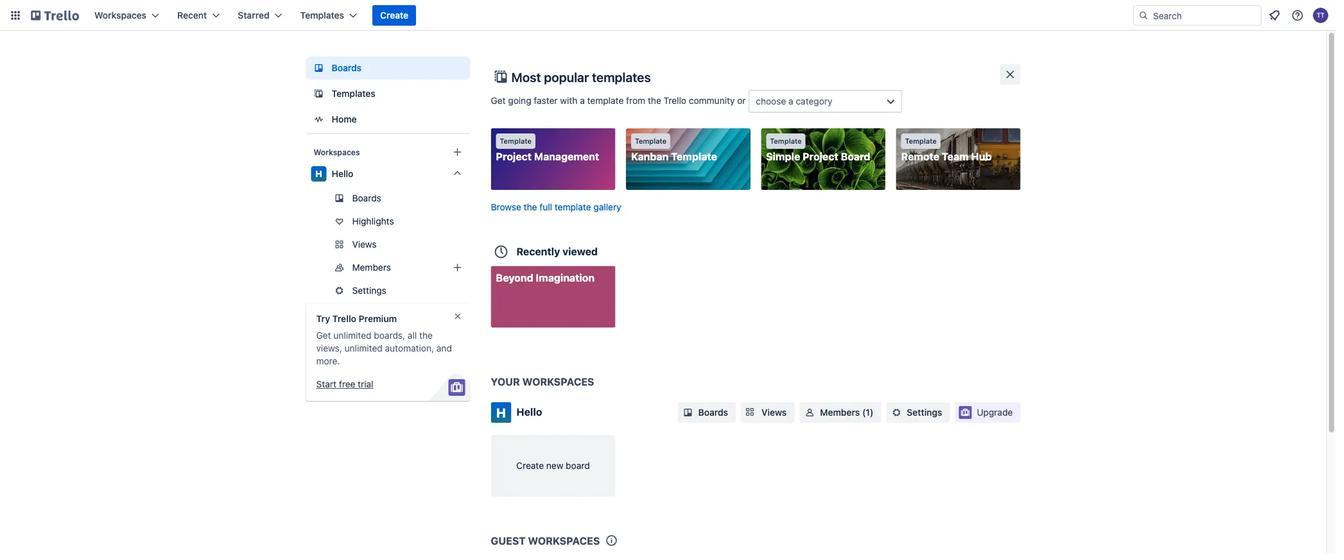 Task type: locate. For each thing, give the bounding box(es) containing it.
automation,
[[385, 343, 434, 354]]

trello right try
[[332, 314, 356, 324]]

1 vertical spatial boards link
[[306, 188, 470, 209]]

0 vertical spatial workspaces
[[522, 376, 594, 388]]

templates
[[592, 69, 651, 84]]

1 horizontal spatial project
[[803, 151, 838, 163]]

unlimited up views,
[[334, 330, 372, 341]]

new
[[546, 461, 563, 471]]

0 horizontal spatial trello
[[332, 314, 356, 324]]

1 vertical spatial template
[[555, 202, 591, 212]]

get
[[491, 95, 506, 106], [316, 330, 331, 341]]

template inside 'template simple project board'
[[770, 137, 802, 145]]

members
[[352, 262, 391, 273], [820, 407, 860, 418]]

settings up premium
[[352, 285, 386, 296]]

0 horizontal spatial members
[[352, 262, 391, 273]]

hub
[[971, 151, 992, 163]]

template for kanban
[[635, 137, 667, 145]]

unlimited
[[334, 330, 372, 341], [345, 343, 383, 354]]

0 horizontal spatial project
[[496, 151, 532, 163]]

template remote team hub
[[901, 137, 992, 163]]

template up simple
[[770, 137, 802, 145]]

0 vertical spatial h
[[315, 169, 322, 179]]

1 horizontal spatial get
[[491, 95, 506, 106]]

views link down highlights link
[[306, 234, 470, 255]]

sm image inside boards 'link'
[[682, 406, 694, 419]]

1 horizontal spatial views
[[762, 407, 787, 418]]

sm image for settings
[[890, 406, 903, 419]]

1 vertical spatial settings
[[907, 407, 942, 418]]

workspaces button
[[87, 5, 167, 26]]

0 vertical spatial settings link
[[306, 281, 470, 301]]

boards
[[332, 63, 362, 73], [352, 193, 381, 204], [698, 407, 728, 418]]

your workspaces
[[491, 376, 594, 388]]

1 horizontal spatial settings
[[907, 407, 942, 418]]

templates up board icon
[[300, 10, 344, 21]]

starred
[[238, 10, 270, 21]]

the right all
[[419, 330, 433, 341]]

highlights link
[[306, 211, 470, 232]]

project inside template project management
[[496, 151, 532, 163]]

2 horizontal spatial the
[[648, 95, 661, 106]]

open information menu image
[[1291, 9, 1304, 22]]

terry turtle (terryturtle) image
[[1313, 8, 1329, 23]]

home link
[[306, 108, 470, 131]]

members left the "(1)"
[[820, 407, 860, 418]]

recently
[[517, 245, 560, 257]]

template right "full"
[[555, 202, 591, 212]]

the right from
[[648, 95, 661, 106]]

boards link for highlights
[[306, 188, 470, 209]]

hello
[[332, 169, 353, 179], [517, 406, 542, 418]]

0 horizontal spatial views link
[[306, 234, 470, 255]]

h
[[315, 169, 322, 179], [496, 405, 506, 420]]

category
[[796, 96, 833, 107]]

sm image
[[682, 406, 694, 419], [890, 406, 903, 419]]

trello left community
[[664, 95, 686, 106]]

0 vertical spatial trello
[[664, 95, 686, 106]]

the
[[648, 95, 661, 106], [524, 202, 537, 212], [419, 330, 433, 341]]

get up views,
[[316, 330, 331, 341]]

members link
[[306, 257, 470, 278]]

2 project from the left
[[803, 151, 838, 163]]

1 vertical spatial h
[[496, 405, 506, 420]]

views for views link to the bottom
[[762, 407, 787, 418]]

template down the going
[[500, 137, 532, 145]]

create a workspace image
[[450, 144, 465, 160]]

1 vertical spatial the
[[524, 202, 537, 212]]

0 horizontal spatial get
[[316, 330, 331, 341]]

views link left sm icon
[[741, 403, 795, 423]]

0 vertical spatial create
[[380, 10, 409, 21]]

template
[[587, 95, 624, 106], [555, 202, 591, 212]]

1 horizontal spatial a
[[789, 96, 794, 107]]

settings link right the "(1)"
[[886, 403, 950, 423]]

1 vertical spatial boards
[[352, 193, 381, 204]]

views
[[352, 239, 377, 250], [762, 407, 787, 418]]

0 vertical spatial views link
[[306, 234, 470, 255]]

a
[[580, 95, 585, 106], [789, 96, 794, 107]]

settings right the "(1)"
[[907, 407, 942, 418]]

0 horizontal spatial h
[[315, 169, 322, 179]]

faster
[[534, 95, 558, 106]]

community
[[689, 95, 735, 106]]

home
[[332, 114, 357, 125]]

workspaces
[[522, 376, 594, 388], [528, 535, 600, 547]]

boards for highlights
[[352, 193, 381, 204]]

0 vertical spatial views
[[352, 239, 377, 250]]

starred button
[[230, 5, 290, 26]]

create
[[380, 10, 409, 21], [516, 461, 544, 471]]

management
[[534, 151, 599, 163]]

1 vertical spatial get
[[316, 330, 331, 341]]

project left board
[[803, 151, 838, 163]]

boards link for views
[[678, 403, 736, 423]]

boards link
[[306, 57, 470, 80], [306, 188, 470, 209], [678, 403, 736, 423]]

views down highlights
[[352, 239, 377, 250]]

1 horizontal spatial settings link
[[886, 403, 950, 423]]

2 vertical spatial boards
[[698, 407, 728, 418]]

Search field
[[1149, 6, 1261, 25]]

a right with
[[580, 95, 585, 106]]

workspaces right "guest"
[[528, 535, 600, 547]]

h down your
[[496, 405, 506, 420]]

0 vertical spatial templates
[[300, 10, 344, 21]]

1 vertical spatial templates
[[332, 88, 376, 99]]

1 horizontal spatial the
[[524, 202, 537, 212]]

0 vertical spatial the
[[648, 95, 661, 106]]

workspaces right your
[[522, 376, 594, 388]]

create button
[[372, 5, 416, 26]]

workspaces
[[94, 10, 146, 21], [314, 148, 360, 157]]

views link
[[306, 234, 470, 255], [741, 403, 795, 423]]

template up remote
[[905, 137, 937, 145]]

1 horizontal spatial h
[[496, 405, 506, 420]]

the for try trello premium get unlimited boards, all the views, unlimited automation, and more.
[[419, 330, 433, 341]]

hello down your workspaces
[[517, 406, 542, 418]]

project up browse
[[496, 151, 532, 163]]

1 vertical spatial trello
[[332, 314, 356, 324]]

h down the home icon
[[315, 169, 322, 179]]

0 vertical spatial template
[[587, 95, 624, 106]]

the inside try trello premium get unlimited boards, all the views, unlimited automation, and more.
[[419, 330, 433, 341]]

create inside button
[[380, 10, 409, 21]]

template down templates
[[587, 95, 624, 106]]

template up kanban
[[635, 137, 667, 145]]

project
[[496, 151, 532, 163], [803, 151, 838, 163]]

guest workspaces
[[491, 535, 600, 547]]

1 sm image from the left
[[682, 406, 694, 419]]

2 vertical spatial the
[[419, 330, 433, 341]]

browse
[[491, 202, 521, 212]]

template inside the template remote team hub
[[905, 137, 937, 145]]

the for get going faster with a template from the trello community or
[[648, 95, 661, 106]]

0 vertical spatial workspaces
[[94, 10, 146, 21]]

0 horizontal spatial the
[[419, 330, 433, 341]]

1 horizontal spatial hello
[[517, 406, 542, 418]]

get left the going
[[491, 95, 506, 106]]

settings link
[[306, 281, 470, 301], [886, 403, 950, 423]]

the left "full"
[[524, 202, 537, 212]]

trello inside try trello premium get unlimited boards, all the views, unlimited automation, and more.
[[332, 314, 356, 324]]

1 vertical spatial workspaces
[[528, 535, 600, 547]]

trial
[[358, 379, 373, 390]]

1 vertical spatial members
[[820, 407, 860, 418]]

hello down home
[[332, 169, 353, 179]]

1 horizontal spatial sm image
[[890, 406, 903, 419]]

1 vertical spatial create
[[516, 461, 544, 471]]

template inside template project management
[[500, 137, 532, 145]]

2 vertical spatial boards link
[[678, 403, 736, 423]]

(1)
[[862, 407, 874, 418]]

1 horizontal spatial members
[[820, 407, 860, 418]]

primary element
[[0, 0, 1336, 31]]

browse the full template gallery link
[[491, 202, 621, 212]]

sm image for boards
[[682, 406, 694, 419]]

template
[[500, 137, 532, 145], [635, 137, 667, 145], [770, 137, 802, 145], [905, 137, 937, 145], [671, 151, 717, 163]]

templates
[[300, 10, 344, 21], [332, 88, 376, 99]]

1 project from the left
[[496, 151, 532, 163]]

viewed
[[563, 245, 598, 257]]

trello
[[664, 95, 686, 106], [332, 314, 356, 324]]

0 vertical spatial settings
[[352, 285, 386, 296]]

back to home image
[[31, 5, 79, 26]]

template project management
[[496, 137, 599, 163]]

0 horizontal spatial views
[[352, 239, 377, 250]]

1 horizontal spatial create
[[516, 461, 544, 471]]

0 horizontal spatial settings link
[[306, 281, 470, 301]]

0 horizontal spatial workspaces
[[94, 10, 146, 21]]

1 horizontal spatial views link
[[741, 403, 795, 423]]

start free trial button
[[316, 378, 373, 391]]

unlimited down boards, on the bottom of the page
[[345, 343, 383, 354]]

members down highlights
[[352, 262, 391, 273]]

create for create new board
[[516, 461, 544, 471]]

2 sm image from the left
[[890, 406, 903, 419]]

workspaces for your workspaces
[[522, 376, 594, 388]]

views left sm icon
[[762, 407, 787, 418]]

0 horizontal spatial create
[[380, 10, 409, 21]]

beyond imagination link
[[491, 266, 615, 328]]

0 vertical spatial get
[[491, 95, 506, 106]]

templates up home
[[332, 88, 376, 99]]

1 vertical spatial views
[[762, 407, 787, 418]]

remote
[[901, 151, 940, 163]]

0 vertical spatial hello
[[332, 169, 353, 179]]

members inside 'link'
[[352, 262, 391, 273]]

board
[[841, 151, 871, 163]]

1 vertical spatial settings link
[[886, 403, 950, 423]]

free
[[339, 379, 355, 390]]

templates link
[[306, 82, 470, 105]]

1 vertical spatial workspaces
[[314, 148, 360, 157]]

0 horizontal spatial sm image
[[682, 406, 694, 419]]

0 vertical spatial members
[[352, 262, 391, 273]]

template for project
[[500, 137, 532, 145]]

1 horizontal spatial workspaces
[[314, 148, 360, 157]]

settings link down members 'link'
[[306, 281, 470, 301]]

settings
[[352, 285, 386, 296], [907, 407, 942, 418]]

choose
[[756, 96, 786, 107]]

a right choose
[[789, 96, 794, 107]]



Task type: describe. For each thing, give the bounding box(es) containing it.
most
[[511, 69, 541, 84]]

home image
[[311, 112, 327, 127]]

with
[[560, 95, 578, 106]]

premium
[[359, 314, 397, 324]]

team
[[942, 151, 969, 163]]

from
[[626, 95, 645, 106]]

members for members
[[352, 262, 391, 273]]

recent
[[177, 10, 207, 21]]

board image
[[311, 60, 327, 76]]

1 vertical spatial hello
[[517, 406, 542, 418]]

template simple project board
[[766, 137, 871, 163]]

try trello premium get unlimited boards, all the views, unlimited automation, and more.
[[316, 314, 452, 367]]

create new board
[[516, 461, 590, 471]]

templates inside templates link
[[332, 88, 376, 99]]

simple
[[766, 151, 800, 163]]

get inside try trello premium get unlimited boards, all the views, unlimited automation, and more.
[[316, 330, 331, 341]]

beyond imagination
[[496, 272, 595, 284]]

sm image
[[804, 406, 816, 419]]

boards,
[[374, 330, 405, 341]]

1 vertical spatial unlimited
[[345, 343, 383, 354]]

going
[[508, 95, 531, 106]]

add image
[[450, 260, 465, 275]]

1 horizontal spatial trello
[[664, 95, 686, 106]]

guest
[[491, 535, 526, 547]]

views for views link to the top
[[352, 239, 377, 250]]

all
[[408, 330, 417, 341]]

0 horizontal spatial a
[[580, 95, 585, 106]]

members (1)
[[820, 407, 874, 418]]

upgrade button
[[955, 403, 1021, 423]]

templates button
[[293, 5, 365, 26]]

workspaces for guest workspaces
[[528, 535, 600, 547]]

most popular templates
[[511, 69, 651, 84]]

or
[[737, 95, 746, 106]]

full
[[540, 202, 552, 212]]

0 notifications image
[[1267, 8, 1282, 23]]

members for members (1)
[[820, 407, 860, 418]]

kanban
[[631, 151, 669, 163]]

0 horizontal spatial hello
[[332, 169, 353, 179]]

template for simple
[[770, 137, 802, 145]]

more.
[[316, 356, 340, 367]]

highlights
[[352, 216, 394, 227]]

search image
[[1139, 10, 1149, 21]]

board
[[566, 461, 590, 471]]

start
[[316, 379, 337, 390]]

recent button
[[170, 5, 228, 26]]

0 vertical spatial unlimited
[[334, 330, 372, 341]]

boards for views
[[698, 407, 728, 418]]

workspaces inside dropdown button
[[94, 10, 146, 21]]

upgrade
[[977, 407, 1013, 418]]

views,
[[316, 343, 342, 354]]

beyond
[[496, 272, 533, 284]]

browse the full template gallery
[[491, 202, 621, 212]]

popular
[[544, 69, 589, 84]]

1 vertical spatial views link
[[741, 403, 795, 423]]

0 vertical spatial boards
[[332, 63, 362, 73]]

gallery
[[594, 202, 621, 212]]

and
[[437, 343, 452, 354]]

recently viewed
[[517, 245, 598, 257]]

template kanban template
[[631, 137, 717, 163]]

template board image
[[311, 86, 327, 101]]

your
[[491, 376, 520, 388]]

start free trial
[[316, 379, 373, 390]]

choose a category
[[756, 96, 833, 107]]

imagination
[[536, 272, 595, 284]]

templates inside templates dropdown button
[[300, 10, 344, 21]]

try
[[316, 314, 330, 324]]

0 horizontal spatial settings
[[352, 285, 386, 296]]

create for create
[[380, 10, 409, 21]]

template right kanban
[[671, 151, 717, 163]]

get going faster with a template from the trello community or
[[491, 95, 748, 106]]

template for remote
[[905, 137, 937, 145]]

project inside 'template simple project board'
[[803, 151, 838, 163]]

0 vertical spatial boards link
[[306, 57, 470, 80]]



Task type: vqa. For each thing, say whether or not it's contained in the screenshot.
board image
yes



